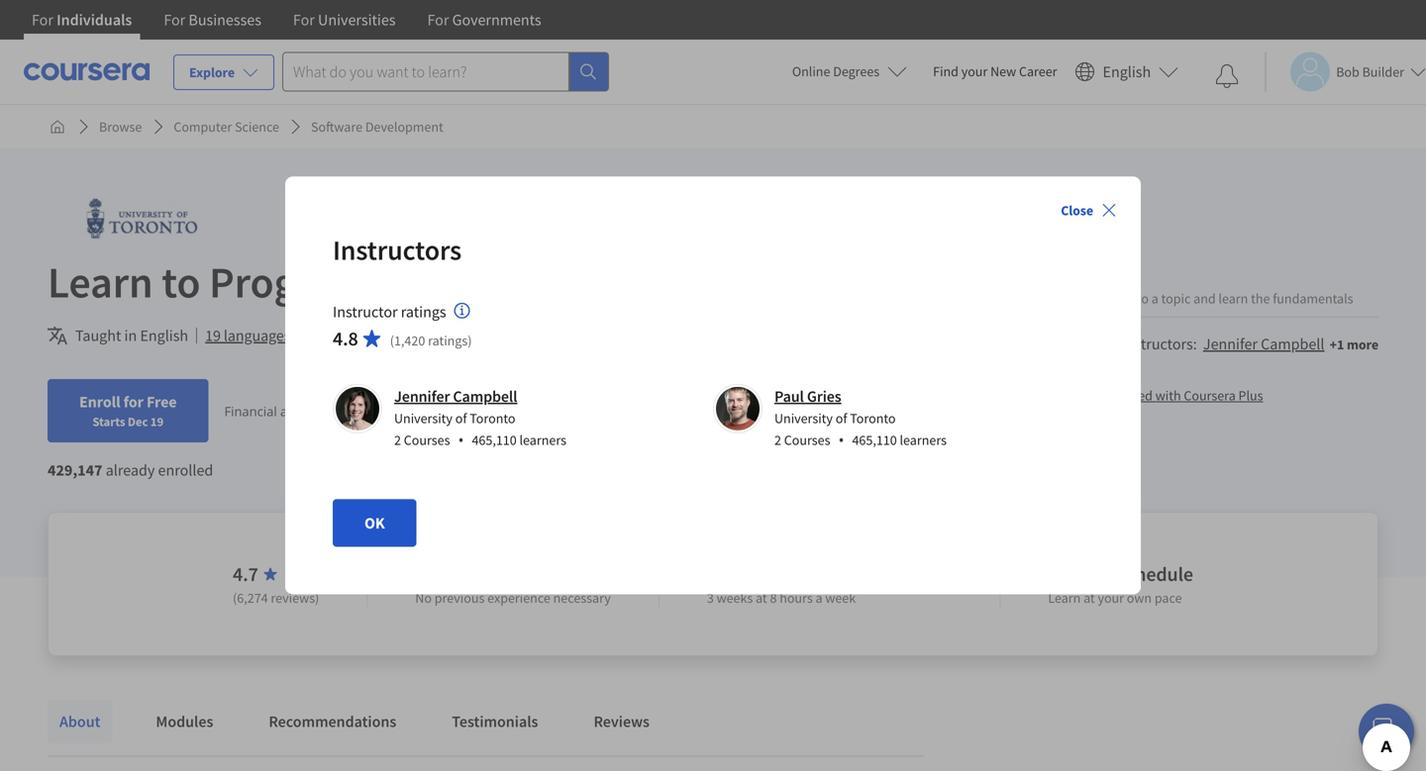 Task type: describe. For each thing, give the bounding box(es) containing it.
aid
[[280, 403, 299, 420]]

ok button
[[333, 500, 417, 548]]

enrolled
[[158, 461, 213, 481]]

available for financial aid available
[[302, 403, 355, 420]]

necessary
[[554, 590, 611, 607]]

)
[[468, 332, 472, 350]]

ok
[[365, 514, 385, 534]]

plus
[[1239, 387, 1264, 405]]

your inside flexible schedule learn at your own pace
[[1098, 590, 1125, 607]]

for individuals
[[32, 10, 132, 30]]

testimonials
[[452, 712, 538, 732]]

for for governments
[[428, 10, 449, 30]]

campbell inside the jennifer campbell university of toronto 2 courses • 465,110 learners
[[453, 387, 518, 407]]

toronto for campbell
[[470, 410, 516, 428]]

close
[[1061, 202, 1094, 219]]

for universities
[[293, 10, 396, 30]]

coursera
[[1184, 387, 1236, 405]]

the
[[391, 255, 461, 310]]

instructor ratings
[[333, 302, 446, 322]]

coursera image
[[24, 56, 150, 87]]

own
[[1127, 590, 1152, 607]]

2 for paul gries
[[775, 432, 782, 449]]

jennifer campbell university of toronto 2 courses • 465,110 learners
[[394, 387, 567, 451]]

modules link
[[144, 700, 225, 744]]

for for businesses
[[164, 10, 186, 30]]

already
[[106, 461, 155, 481]]

topic
[[1162, 290, 1191, 308]]

fundamentals
[[1273, 290, 1354, 308]]

reviews)
[[271, 590, 319, 607]]

about link
[[48, 700, 112, 744]]

and
[[1194, 290, 1216, 308]]

of for campbell
[[456, 410, 467, 428]]

429,147 already enrolled
[[48, 461, 213, 481]]

taught
[[75, 326, 121, 346]]

at inside flexible schedule learn at your own pace
[[1084, 590, 1095, 607]]

reviews
[[594, 712, 650, 732]]

for governments
[[428, 10, 542, 30]]

some content may not be translated
[[369, 326, 609, 346]]

show notifications image
[[1216, 64, 1240, 88]]

insight
[[1084, 290, 1124, 308]]

computer
[[174, 118, 232, 136]]

in
[[124, 326, 137, 346]]

4.8
[[333, 327, 358, 351]]

find your new career link
[[924, 59, 1068, 84]]

4.7
[[233, 562, 258, 587]]

(6,274
[[233, 590, 268, 607]]

19 inside button
[[205, 326, 221, 346]]

english inside 'button'
[[1103, 62, 1152, 82]]

429,147
[[48, 461, 103, 481]]

about
[[59, 712, 100, 732]]

for businesses
[[164, 10, 261, 30]]

2 for jennifer campbell
[[394, 432, 401, 449]]

0 horizontal spatial english
[[140, 326, 188, 346]]

465,110 for jennifer campbell
[[472, 432, 517, 449]]

experience
[[488, 590, 551, 607]]

content
[[410, 326, 462, 346]]

(
[[390, 332, 394, 350]]

banner navigation
[[16, 0, 557, 40]]

enroll
[[79, 392, 120, 412]]

information about the instructor ratings image
[[454, 303, 470, 319]]

+1 more button
[[1330, 335, 1379, 355]]

jennifer campbell image
[[336, 388, 379, 431]]

software development link
[[303, 109, 452, 145]]

learn to program: the fundamentals
[[48, 255, 737, 310]]

recommendations link
[[257, 700, 408, 744]]

program:
[[209, 255, 383, 310]]

instructors: jennifer campbell +1 more
[[1122, 334, 1379, 354]]

1 horizontal spatial campbell
[[1261, 334, 1325, 354]]

1,420
[[394, 332, 425, 350]]

paul gries link
[[775, 387, 842, 407]]

computer science link
[[166, 109, 287, 145]]

software
[[311, 118, 363, 136]]

courses for jennifer
[[404, 432, 450, 449]]

weeks
[[717, 590, 753, 607]]

businesses
[[189, 10, 261, 30]]

modules
[[156, 712, 213, 732]]

some
[[369, 326, 407, 346]]

1 at from the left
[[756, 590, 768, 607]]

for for universities
[[293, 10, 315, 30]]

+1
[[1330, 336, 1345, 354]]

testimonials link
[[440, 700, 550, 744]]

chat with us image
[[1371, 716, 1403, 748]]

english button
[[1068, 40, 1187, 104]]

• for campbell
[[458, 430, 464, 451]]

jennifer campbell link inside instructors dialog
[[394, 387, 518, 407]]

gain insight into a topic and learn the fundamentals
[[1055, 290, 1354, 308]]

free
[[147, 392, 177, 412]]

browse link
[[91, 109, 150, 145]]

3
[[707, 590, 714, 607]]

included with coursera plus link
[[1102, 386, 1264, 406]]

no previous experience necessary
[[415, 590, 611, 607]]

(6,274 reviews)
[[233, 590, 319, 607]]

into
[[1126, 290, 1149, 308]]

gries
[[807, 387, 842, 407]]

week
[[826, 590, 856, 607]]



Task type: vqa. For each thing, say whether or not it's contained in the screenshot.
Next Slide "icon"
no



Task type: locate. For each thing, give the bounding box(es) containing it.
0 horizontal spatial 2
[[394, 432, 401, 449]]

1 horizontal spatial toronto
[[850, 410, 896, 428]]

university inside the jennifer campbell university of toronto 2 courses • 465,110 learners
[[394, 410, 453, 428]]

new
[[991, 62, 1017, 80]]

for left governments
[[428, 10, 449, 30]]

university inside paul gries university of toronto 2 courses • 465,110 learners
[[775, 410, 833, 428]]

0 vertical spatial a
[[1152, 290, 1159, 308]]

at down flexible
[[1084, 590, 1095, 607]]

instructors:
[[1122, 334, 1198, 354]]

0 vertical spatial jennifer campbell link
[[1204, 334, 1325, 354]]

toronto inside paul gries university of toronto 2 courses • 465,110 learners
[[850, 410, 896, 428]]

0 horizontal spatial learn
[[48, 255, 153, 310]]

1 horizontal spatial at
[[1084, 590, 1095, 607]]

0 vertical spatial campbell
[[1261, 334, 1325, 354]]

a left week
[[816, 590, 823, 607]]

recommendations
[[269, 712, 397, 732]]

university of toronto image
[[48, 196, 233, 241]]

universities
[[318, 10, 396, 30]]

1 horizontal spatial learn
[[1049, 590, 1081, 607]]

may
[[465, 326, 493, 346]]

pace
[[1155, 590, 1183, 607]]

2 university from the left
[[775, 410, 833, 428]]

1 horizontal spatial jennifer campbell link
[[1204, 334, 1325, 354]]

of down gries
[[836, 410, 848, 428]]

learners inside paul gries university of toronto 2 courses • 465,110 learners
[[900, 432, 947, 449]]

0 horizontal spatial your
[[962, 62, 988, 80]]

campbell down )
[[453, 387, 518, 407]]

0 vertical spatial english
[[1103, 62, 1152, 82]]

1 horizontal spatial a
[[1152, 290, 1159, 308]]

1 vertical spatial jennifer campbell link
[[394, 387, 518, 407]]

schedule
[[1118, 562, 1194, 587]]

campbell
[[1261, 334, 1325, 354], [453, 387, 518, 407]]

1 2 from the left
[[394, 432, 401, 449]]

campbell left +1
[[1261, 334, 1325, 354]]

for left businesses
[[164, 10, 186, 30]]

english right in
[[140, 326, 188, 346]]

hours
[[780, 590, 813, 607]]

None search field
[[282, 52, 609, 92]]

1 university from the left
[[394, 410, 453, 428]]

courses inside the jennifer campbell university of toronto 2 courses • 465,110 learners
[[404, 432, 450, 449]]

university for paul
[[775, 410, 833, 428]]

1 for from the left
[[32, 10, 53, 30]]

jennifer
[[1204, 334, 1258, 354], [394, 387, 450, 407]]

1 horizontal spatial jennifer
[[1204, 334, 1258, 354]]

0 horizontal spatial a
[[816, 590, 823, 607]]

find your new career
[[933, 62, 1058, 80]]

be
[[522, 326, 539, 346]]

software development
[[311, 118, 444, 136]]

0 horizontal spatial •
[[458, 430, 464, 451]]

flexible schedule learn at your own pace
[[1049, 562, 1194, 607]]

university for jennifer
[[394, 410, 453, 428]]

1 • from the left
[[458, 430, 464, 451]]

your left own
[[1098, 590, 1125, 607]]

jennifer down learn at the top of page
[[1204, 334, 1258, 354]]

1 vertical spatial a
[[816, 590, 823, 607]]

of inside paul gries university of toronto 2 courses • 465,110 learners
[[836, 410, 848, 428]]

0 horizontal spatial university
[[394, 410, 453, 428]]

•
[[458, 430, 464, 451], [839, 430, 845, 451]]

0 horizontal spatial at
[[756, 590, 768, 607]]

1 horizontal spatial learners
[[900, 432, 947, 449]]

1 horizontal spatial 19
[[205, 326, 221, 346]]

learn
[[1219, 290, 1249, 308]]

2 toronto from the left
[[850, 410, 896, 428]]

2 at from the left
[[1084, 590, 1095, 607]]

0 horizontal spatial learners
[[520, 432, 567, 449]]

financial aid available button
[[224, 403, 355, 420]]

for left 'universities'
[[293, 10, 315, 30]]

1 horizontal spatial 2
[[775, 432, 782, 449]]

0 horizontal spatial 465,110
[[472, 432, 517, 449]]

0 horizontal spatial 19
[[150, 414, 164, 430]]

toronto
[[470, 410, 516, 428], [850, 410, 896, 428]]

not
[[497, 326, 519, 346]]

a right into
[[1152, 290, 1159, 308]]

0 vertical spatial 19
[[205, 326, 221, 346]]

1 vertical spatial jennifer
[[394, 387, 450, 407]]

1 vertical spatial campbell
[[453, 387, 518, 407]]

individuals
[[57, 10, 132, 30]]

1 horizontal spatial •
[[839, 430, 845, 451]]

( 1,420 ratings )
[[390, 332, 472, 350]]

3 for from the left
[[293, 10, 315, 30]]

available down 'instructor'
[[294, 326, 352, 346]]

translated
[[542, 326, 609, 346]]

465,110 for paul gries
[[853, 432, 897, 449]]

no
[[415, 590, 432, 607]]

at left 8
[[756, 590, 768, 607]]

0 vertical spatial jennifer
[[1204, 334, 1258, 354]]

of
[[456, 410, 467, 428], [836, 410, 848, 428]]

learn up 'taught'
[[48, 255, 153, 310]]

home image
[[50, 119, 65, 135]]

0 horizontal spatial campbell
[[453, 387, 518, 407]]

465,110 inside the jennifer campbell university of toronto 2 courses • 465,110 learners
[[472, 432, 517, 449]]

your right find
[[962, 62, 988, 80]]

available
[[294, 326, 352, 346], [302, 403, 355, 420]]

for left the individuals
[[32, 10, 53, 30]]

university down paul gries link at the bottom of the page
[[775, 410, 833, 428]]

science
[[235, 118, 279, 136]]

courses for paul
[[784, 432, 831, 449]]

paul gries university of toronto 2 courses • 465,110 learners
[[775, 387, 947, 451]]

courses up ok button
[[404, 432, 450, 449]]

included
[[1102, 387, 1153, 405]]

of for gries
[[836, 410, 848, 428]]

languages
[[224, 326, 291, 346]]

4 for from the left
[[428, 10, 449, 30]]

courses down paul gries link at the bottom of the page
[[784, 432, 831, 449]]

465,110 inside paul gries university of toronto 2 courses • 465,110 learners
[[853, 432, 897, 449]]

for
[[124, 392, 144, 412]]

3 weeks at 8 hours a week
[[707, 590, 856, 607]]

more
[[1347, 336, 1379, 354]]

1 of from the left
[[456, 410, 467, 428]]

2 up ok button
[[394, 432, 401, 449]]

courses inside paul gries university of toronto 2 courses • 465,110 learners
[[784, 432, 831, 449]]

2 of from the left
[[836, 410, 848, 428]]

0 horizontal spatial courses
[[404, 432, 450, 449]]

at
[[756, 590, 768, 607], [1084, 590, 1095, 607]]

jennifer campbell link down the
[[1204, 334, 1325, 354]]

1 horizontal spatial university
[[775, 410, 833, 428]]

of inside the jennifer campbell university of toronto 2 courses • 465,110 learners
[[456, 410, 467, 428]]

2 inside paul gries university of toronto 2 courses • 465,110 learners
[[775, 432, 782, 449]]

starts
[[92, 414, 125, 430]]

fundamentals
[[470, 255, 737, 310]]

• for gries
[[839, 430, 845, 451]]

1 465,110 from the left
[[472, 432, 517, 449]]

2 down the paul
[[775, 432, 782, 449]]

close button
[[1053, 193, 1126, 228]]

a
[[1152, 290, 1159, 308], [816, 590, 823, 607]]

ratings up content at the top left of page
[[401, 302, 446, 322]]

2 inside the jennifer campbell university of toronto 2 courses • 465,110 learners
[[394, 432, 401, 449]]

jennifer inside the jennifer campbell university of toronto 2 courses • 465,110 learners
[[394, 387, 450, 407]]

flexible
[[1049, 562, 1114, 587]]

19 inside "enroll for free starts dec 19"
[[150, 414, 164, 430]]

1 vertical spatial english
[[140, 326, 188, 346]]

19 right dec
[[150, 414, 164, 430]]

1 learners from the left
[[520, 432, 567, 449]]

2 courses from the left
[[784, 432, 831, 449]]

learners for paul gries
[[900, 432, 947, 449]]

0 vertical spatial your
[[962, 62, 988, 80]]

instructor
[[333, 302, 398, 322]]

0 vertical spatial available
[[294, 326, 352, 346]]

learners for jennifer campbell
[[520, 432, 567, 449]]

1 horizontal spatial courses
[[784, 432, 831, 449]]

1 horizontal spatial of
[[836, 410, 848, 428]]

english right the career
[[1103, 62, 1152, 82]]

1 vertical spatial available
[[302, 403, 355, 420]]

19 languages available
[[205, 326, 352, 346]]

1 horizontal spatial your
[[1098, 590, 1125, 607]]

jennifer down the ( 1,420 ratings )
[[394, 387, 450, 407]]

available for 19 languages available
[[294, 326, 352, 346]]

1 horizontal spatial 465,110
[[853, 432, 897, 449]]

financial
[[224, 403, 277, 420]]

1 horizontal spatial english
[[1103, 62, 1152, 82]]

19
[[205, 326, 221, 346], [150, 414, 164, 430]]

0 horizontal spatial toronto
[[470, 410, 516, 428]]

ratings down information about the instructor ratings image
[[428, 332, 468, 350]]

gain
[[1055, 290, 1081, 308]]

2 465,110 from the left
[[853, 432, 897, 449]]

19 left languages
[[205, 326, 221, 346]]

financial aid available
[[224, 403, 355, 420]]

included with coursera plus
[[1102, 387, 1264, 405]]

0 horizontal spatial jennifer
[[394, 387, 450, 407]]

find
[[933, 62, 959, 80]]

2 for from the left
[[164, 10, 186, 30]]

development
[[365, 118, 444, 136]]

1 vertical spatial ratings
[[428, 332, 468, 350]]

previous
[[435, 590, 485, 607]]

governments
[[452, 10, 542, 30]]

1 vertical spatial 19
[[150, 414, 164, 430]]

0 vertical spatial learn
[[48, 255, 153, 310]]

0 vertical spatial ratings
[[401, 302, 446, 322]]

1 vertical spatial learn
[[1049, 590, 1081, 607]]

jennifer campbell link
[[1204, 334, 1325, 354], [394, 387, 518, 407]]

instructors dialog
[[285, 177, 1141, 595]]

enroll for free starts dec 19
[[79, 392, 177, 430]]

the
[[1251, 290, 1271, 308]]

with
[[1156, 387, 1182, 405]]

university right the jennifer campbell "image"
[[394, 410, 453, 428]]

0 horizontal spatial of
[[456, 410, 467, 428]]

2 learners from the left
[[900, 432, 947, 449]]

• inside paul gries university of toronto 2 courses • 465,110 learners
[[839, 430, 845, 451]]

for for individuals
[[32, 10, 53, 30]]

jennifer campbell link down )
[[394, 387, 518, 407]]

paul gries image
[[716, 388, 760, 431]]

learn inside flexible schedule learn at your own pace
[[1049, 590, 1081, 607]]

1 vertical spatial your
[[1098, 590, 1125, 607]]

1 toronto from the left
[[470, 410, 516, 428]]

toronto for gries
[[850, 410, 896, 428]]

learn down flexible
[[1049, 590, 1081, 607]]

learn
[[48, 255, 153, 310], [1049, 590, 1081, 607]]

dec
[[128, 414, 148, 430]]

of down the ( 1,420 ratings )
[[456, 410, 467, 428]]

available right aid
[[302, 403, 355, 420]]

learners inside the jennifer campbell university of toronto 2 courses • 465,110 learners
[[520, 432, 567, 449]]

computer science
[[174, 118, 279, 136]]

465,110
[[472, 432, 517, 449], [853, 432, 897, 449]]

ratings
[[401, 302, 446, 322], [428, 332, 468, 350]]

toronto inside the jennifer campbell university of toronto 2 courses • 465,110 learners
[[470, 410, 516, 428]]

to
[[162, 255, 201, 310]]

2 • from the left
[[839, 430, 845, 451]]

0 horizontal spatial jennifer campbell link
[[394, 387, 518, 407]]

2 2 from the left
[[775, 432, 782, 449]]

university
[[394, 410, 453, 428], [775, 410, 833, 428]]

2
[[394, 432, 401, 449], [775, 432, 782, 449]]

• inside the jennifer campbell university of toronto 2 courses • 465,110 learners
[[458, 430, 464, 451]]

1 courses from the left
[[404, 432, 450, 449]]

available inside button
[[294, 326, 352, 346]]



